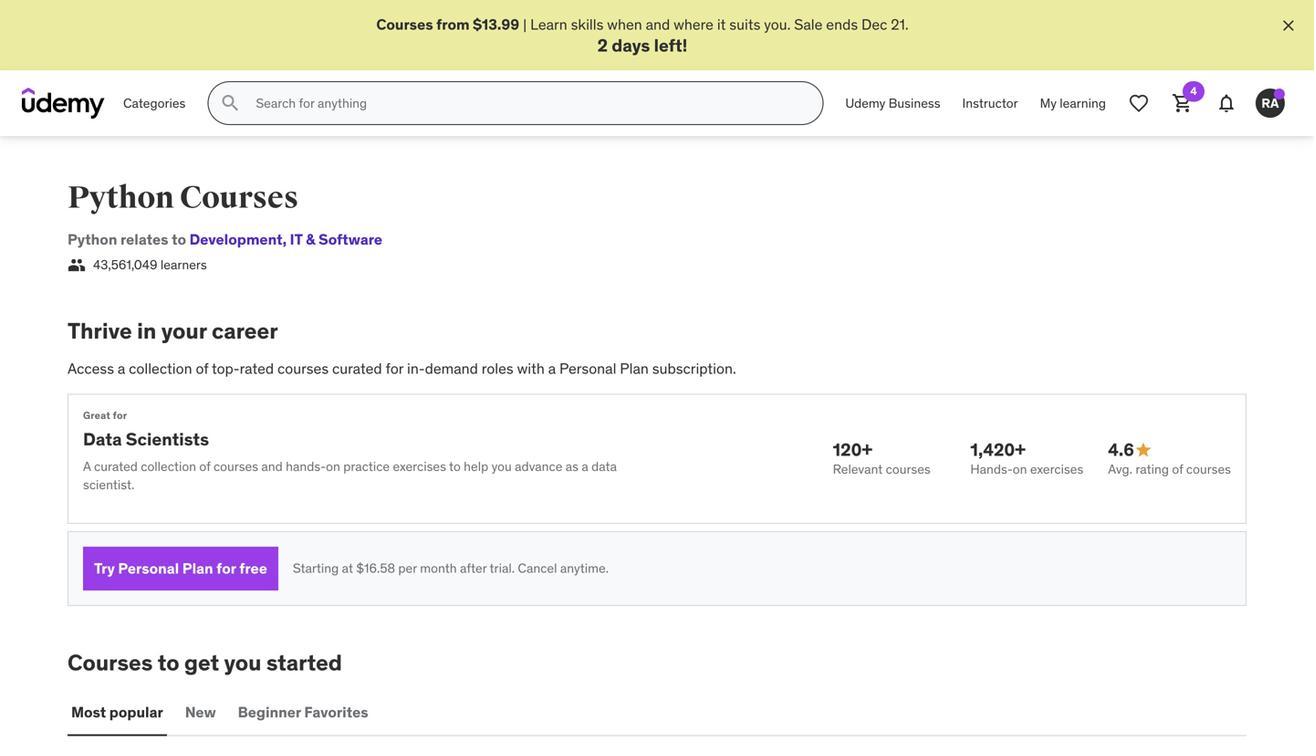 Task type: vqa. For each thing, say whether or not it's contained in the screenshot.
Beginner Favorites on the left bottom of page
yes



Task type: locate. For each thing, give the bounding box(es) containing it.
1 vertical spatial and
[[262, 459, 283, 475]]

personal right the try
[[118, 559, 179, 578]]

Search for anything text field
[[252, 88, 801, 119]]

0 horizontal spatial plan
[[182, 559, 213, 578]]

left!
[[654, 34, 688, 56]]

trial.
[[490, 560, 515, 577]]

for left free
[[217, 559, 236, 578]]

hands-
[[971, 461, 1013, 477]]

submit search image
[[219, 92, 241, 114]]

for inside great for data scientists a curated collection of courses and hands-on practice exercises to help you advance as a data scientist.
[[113, 409, 127, 422]]

new
[[185, 703, 216, 722]]

2 vertical spatial courses
[[68, 649, 153, 677]]

1 horizontal spatial plan
[[620, 360, 649, 378]]

43,561,049
[[93, 257, 158, 273]]

skills
[[571, 15, 604, 34]]

1 horizontal spatial for
[[217, 559, 236, 578]]

python relates to development it & software
[[68, 230, 383, 249]]

a inside great for data scientists a curated collection of courses and hands-on practice exercises to help you advance as a data scientist.
[[582, 459, 589, 475]]

0 horizontal spatial curated
[[94, 459, 138, 475]]

courses up most popular
[[68, 649, 153, 677]]

small image
[[1135, 441, 1153, 459]]

collection down scientists
[[141, 459, 196, 475]]

1 vertical spatial to
[[449, 459, 461, 475]]

thrive in your career element
[[68, 317, 1247, 606]]

you inside great for data scientists a curated collection of courses and hands-on practice exercises to help you advance as a data scientist.
[[492, 459, 512, 475]]

and left hands-
[[262, 459, 283, 475]]

your
[[161, 317, 207, 345]]

0 vertical spatial courses
[[377, 15, 433, 34]]

a right as
[[582, 459, 589, 475]]

to left the help
[[449, 459, 461, 475]]

python up small icon
[[68, 230, 117, 249]]

try
[[94, 559, 115, 578]]

curated up scientist.
[[94, 459, 138, 475]]

0 horizontal spatial and
[[262, 459, 283, 475]]

0 vertical spatial personal
[[560, 360, 617, 378]]

0 horizontal spatial personal
[[118, 559, 179, 578]]

1 vertical spatial curated
[[94, 459, 138, 475]]

in-
[[407, 360, 425, 378]]

and
[[646, 15, 671, 34], [262, 459, 283, 475]]

python
[[68, 179, 174, 217], [68, 230, 117, 249]]

courses inside 'courses from $13.99 | learn skills when and where it suits you. sale ends dec 21. 2 days left!'
[[377, 15, 433, 34]]

suits
[[730, 15, 761, 34]]

2 horizontal spatial a
[[582, 459, 589, 475]]

thrive
[[68, 317, 132, 345]]

where
[[674, 15, 714, 34]]

0 horizontal spatial exercises
[[393, 459, 446, 475]]

2
[[598, 34, 608, 56]]

you right get
[[224, 649, 262, 677]]

4.6
[[1109, 439, 1135, 461]]

0 vertical spatial you
[[492, 459, 512, 475]]

curated left in-
[[332, 360, 382, 378]]

you right the help
[[492, 459, 512, 475]]

1 horizontal spatial exercises
[[1031, 461, 1084, 477]]

practice
[[344, 459, 390, 475]]

1 horizontal spatial and
[[646, 15, 671, 34]]

courses left hands-
[[214, 459, 258, 475]]

0 horizontal spatial for
[[113, 409, 127, 422]]

for
[[386, 360, 404, 378], [113, 409, 127, 422], [217, 559, 236, 578]]

relates
[[121, 230, 169, 249]]

categories
[[123, 95, 186, 111]]

started
[[267, 649, 342, 677]]

120+ relevant courses
[[833, 439, 931, 477]]

1 vertical spatial plan
[[182, 559, 213, 578]]

starting at $16.58 per month after trial. cancel anytime.
[[293, 560, 609, 577]]

2 python from the top
[[68, 230, 117, 249]]

learn
[[531, 15, 568, 34]]

avg. rating of courses
[[1109, 461, 1232, 477]]

courses to get you started
[[68, 649, 342, 677]]

curated
[[332, 360, 382, 378], [94, 459, 138, 475]]

0 horizontal spatial a
[[118, 360, 125, 378]]

0 horizontal spatial courses
[[68, 649, 153, 677]]

exercises right practice
[[393, 459, 446, 475]]

you have alerts image
[[1275, 89, 1286, 100]]

most
[[71, 703, 106, 722]]

data
[[83, 428, 122, 450]]

advance
[[515, 459, 563, 475]]

close image
[[1280, 16, 1299, 35]]

courses up development link
[[180, 179, 299, 217]]

collection
[[129, 360, 192, 378], [141, 459, 196, 475]]

2 vertical spatial for
[[217, 559, 236, 578]]

collection down thrive in your career
[[129, 360, 192, 378]]

to left get
[[158, 649, 180, 677]]

try personal plan for free link
[[83, 547, 278, 591]]

0 vertical spatial python
[[68, 179, 174, 217]]

you
[[492, 459, 512, 475], [224, 649, 262, 677]]

scientists
[[126, 428, 209, 450]]

a
[[118, 360, 125, 378], [549, 360, 556, 378], [582, 459, 589, 475]]

python up relates
[[68, 179, 174, 217]]

and up left!
[[646, 15, 671, 34]]

on down 1,420+
[[1013, 461, 1028, 477]]

demand
[[425, 360, 478, 378]]

on left practice
[[326, 459, 340, 475]]

top-
[[212, 360, 240, 378]]

1 vertical spatial personal
[[118, 559, 179, 578]]

21.
[[891, 15, 909, 34]]

a right with
[[549, 360, 556, 378]]

udemy business link
[[835, 81, 952, 125]]

1 python from the top
[[68, 179, 174, 217]]

it
[[290, 230, 303, 249]]

courses inside 120+ relevant courses
[[886, 461, 931, 477]]

2 vertical spatial to
[[158, 649, 180, 677]]

personal right with
[[560, 360, 617, 378]]

udemy
[[846, 95, 886, 111]]

to up learners
[[172, 230, 186, 249]]

udemy image
[[22, 88, 105, 119]]

great
[[83, 409, 111, 422]]

120+
[[833, 439, 873, 461]]

1 vertical spatial courses
[[180, 179, 299, 217]]

courses left from
[[377, 15, 433, 34]]

1 horizontal spatial you
[[492, 459, 512, 475]]

scientist.
[[83, 476, 135, 493]]

2 horizontal spatial courses
[[377, 15, 433, 34]]

beginner
[[238, 703, 301, 722]]

0 vertical spatial and
[[646, 15, 671, 34]]

of down scientists
[[199, 459, 211, 475]]

as
[[566, 459, 579, 475]]

a right access
[[118, 360, 125, 378]]

of
[[196, 360, 209, 378], [199, 459, 211, 475], [1173, 461, 1184, 477]]

on
[[326, 459, 340, 475], [1013, 461, 1028, 477]]

python for python courses
[[68, 179, 174, 217]]

0 vertical spatial curated
[[332, 360, 382, 378]]

2 horizontal spatial for
[[386, 360, 404, 378]]

exercises left avg.
[[1031, 461, 1084, 477]]

plan left subscription.
[[620, 360, 649, 378]]

courses for to
[[68, 649, 153, 677]]

0 horizontal spatial on
[[326, 459, 340, 475]]

courses right relevant
[[886, 461, 931, 477]]

small image
[[68, 256, 86, 274]]

0 vertical spatial for
[[386, 360, 404, 378]]

per
[[399, 560, 417, 577]]

favorites
[[304, 703, 369, 722]]

1 vertical spatial python
[[68, 230, 117, 249]]

courses
[[278, 360, 329, 378], [214, 459, 258, 475], [886, 461, 931, 477], [1187, 461, 1232, 477]]

1 horizontal spatial personal
[[560, 360, 617, 378]]

1 vertical spatial collection
[[141, 459, 196, 475]]

plan left free
[[182, 559, 213, 578]]

plan
[[620, 360, 649, 378], [182, 559, 213, 578]]

of inside great for data scientists a curated collection of courses and hands-on practice exercises to help you advance as a data scientist.
[[199, 459, 211, 475]]

and inside great for data scientists a curated collection of courses and hands-on practice exercises to help you advance as a data scientist.
[[262, 459, 283, 475]]

most popular
[[71, 703, 163, 722]]

learners
[[161, 257, 207, 273]]

days
[[612, 34, 651, 56]]

for right great
[[113, 409, 127, 422]]

it & software link
[[283, 230, 383, 249]]

for left in-
[[386, 360, 404, 378]]

personal
[[560, 360, 617, 378], [118, 559, 179, 578]]

1 horizontal spatial a
[[549, 360, 556, 378]]

access
[[68, 360, 114, 378]]

when
[[608, 15, 643, 34]]

courses
[[377, 15, 433, 34], [180, 179, 299, 217], [68, 649, 153, 677]]

1 horizontal spatial on
[[1013, 461, 1028, 477]]

cancel
[[518, 560, 557, 577]]

rated
[[240, 360, 274, 378]]

data
[[592, 459, 617, 475]]

wishlist image
[[1129, 92, 1151, 114]]

1 vertical spatial you
[[224, 649, 262, 677]]

0 horizontal spatial you
[[224, 649, 262, 677]]

1 vertical spatial for
[[113, 409, 127, 422]]

1 horizontal spatial courses
[[180, 179, 299, 217]]



Task type: describe. For each thing, give the bounding box(es) containing it.
learning
[[1060, 95, 1107, 111]]

beginner favorites
[[238, 703, 369, 722]]

python courses
[[68, 179, 299, 217]]

it
[[718, 15, 726, 34]]

avg.
[[1109, 461, 1133, 477]]

help
[[464, 459, 489, 475]]

after
[[460, 560, 487, 577]]

python for python relates to development it & software
[[68, 230, 117, 249]]

most popular button
[[68, 691, 167, 735]]

courses right rating at right
[[1187, 461, 1232, 477]]

development
[[190, 230, 283, 249]]

software
[[319, 230, 383, 249]]

courses for from
[[377, 15, 433, 34]]

development link
[[190, 230, 283, 249]]

starting
[[293, 560, 339, 577]]

thrive in your career
[[68, 317, 278, 345]]

shopping cart with 4 items image
[[1173, 92, 1194, 114]]

categories button
[[112, 81, 197, 125]]

hands-
[[286, 459, 326, 475]]

my learning
[[1041, 95, 1107, 111]]

0 vertical spatial to
[[172, 230, 186, 249]]

$13.99
[[473, 15, 520, 34]]

4
[[1191, 84, 1198, 98]]

0 vertical spatial plan
[[620, 360, 649, 378]]

&
[[306, 230, 315, 249]]

$16.58
[[356, 560, 395, 577]]

from
[[437, 15, 470, 34]]

on inside great for data scientists a curated collection of courses and hands-on practice exercises to help you advance as a data scientist.
[[326, 459, 340, 475]]

beginner favorites button
[[234, 691, 372, 735]]

career
[[212, 317, 278, 345]]

courses right rated
[[278, 360, 329, 378]]

of left "top-"
[[196, 360, 209, 378]]

get
[[184, 649, 219, 677]]

sale
[[795, 15, 823, 34]]

popular
[[109, 703, 163, 722]]

rating
[[1136, 461, 1170, 477]]

collection inside great for data scientists a curated collection of courses and hands-on practice exercises to help you advance as a data scientist.
[[141, 459, 196, 475]]

new button
[[182, 691, 220, 735]]

courses from $13.99 | learn skills when and where it suits you. sale ends dec 21. 2 days left!
[[377, 15, 909, 56]]

you.
[[765, 15, 791, 34]]

with
[[517, 360, 545, 378]]

at
[[342, 560, 353, 577]]

ends
[[827, 15, 859, 34]]

exercises inside 1,420+ hands-on exercises
[[1031, 461, 1084, 477]]

1 horizontal spatial curated
[[332, 360, 382, 378]]

my learning link
[[1030, 81, 1118, 125]]

of right rating at right
[[1173, 461, 1184, 477]]

1,420+
[[971, 439, 1026, 461]]

business
[[889, 95, 941, 111]]

month
[[420, 560, 457, 577]]

try personal plan for free
[[94, 559, 267, 578]]

udemy business
[[846, 95, 941, 111]]

relevant
[[833, 461, 883, 477]]

courses inside great for data scientists a curated collection of courses and hands-on practice exercises to help you advance as a data scientist.
[[214, 459, 258, 475]]

curated inside great for data scientists a curated collection of courses and hands-on practice exercises to help you advance as a data scientist.
[[94, 459, 138, 475]]

great for data scientists a curated collection of courses and hands-on practice exercises to help you advance as a data scientist.
[[83, 409, 617, 493]]

instructor link
[[952, 81, 1030, 125]]

1,420+ hands-on exercises
[[971, 439, 1084, 477]]

my
[[1041, 95, 1057, 111]]

exercises inside great for data scientists a curated collection of courses and hands-on practice exercises to help you advance as a data scientist.
[[393, 459, 446, 475]]

free
[[239, 559, 267, 578]]

dec
[[862, 15, 888, 34]]

subscription.
[[653, 360, 737, 378]]

on inside 1,420+ hands-on exercises
[[1013, 461, 1028, 477]]

ra
[[1262, 95, 1280, 111]]

roles
[[482, 360, 514, 378]]

4 link
[[1162, 81, 1205, 125]]

0 vertical spatial collection
[[129, 360, 192, 378]]

instructor
[[963, 95, 1019, 111]]

and inside 'courses from $13.99 | learn skills when and where it suits you. sale ends dec 21. 2 days left!'
[[646, 15, 671, 34]]

access a collection of top-rated courses curated for in-demand roles with a personal plan subscription.
[[68, 360, 737, 378]]

anytime.
[[561, 560, 609, 577]]

data scientists link
[[83, 428, 209, 450]]

notifications image
[[1216, 92, 1238, 114]]

to inside great for data scientists a curated collection of courses and hands-on practice exercises to help you advance as a data scientist.
[[449, 459, 461, 475]]

|
[[523, 15, 527, 34]]



